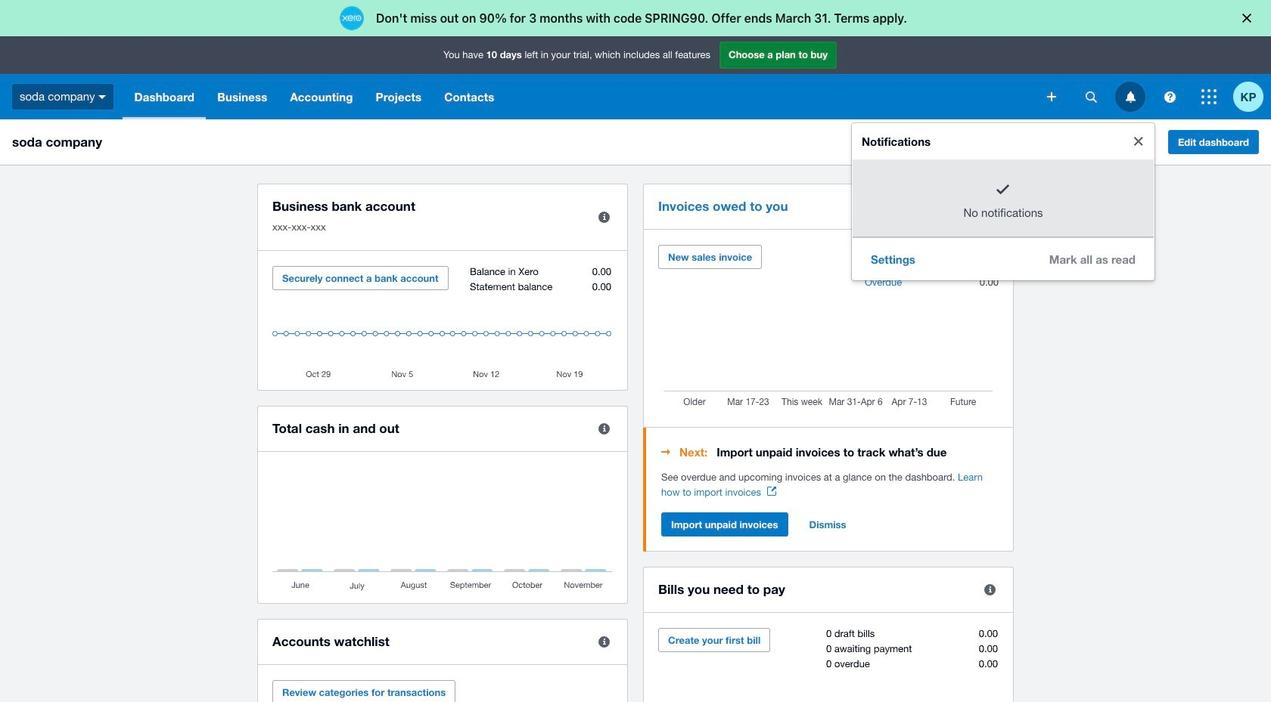 Task type: locate. For each thing, give the bounding box(es) containing it.
group
[[852, 123, 1155, 280]]

svg image
[[1201, 89, 1217, 104], [1164, 91, 1175, 103], [99, 95, 106, 99]]

opens in a new tab image
[[767, 487, 776, 496]]

empty state bank feed widget with a tooltip explaining the feature. includes a 'securely connect a bank account' button and a data-less flat line graph marking four weekly dates, indicating future account balance tracking. image
[[272, 266, 613, 379]]

1 horizontal spatial svg image
[[1164, 91, 1175, 103]]

2 horizontal spatial svg image
[[1125, 91, 1135, 103]]

panel body document
[[661, 471, 999, 501], [661, 471, 999, 501]]

svg image
[[1085, 91, 1097, 103], [1125, 91, 1135, 103], [1047, 92, 1056, 101]]

heading
[[661, 443, 999, 462]]

dialog
[[0, 0, 1271, 36]]

0 horizontal spatial svg image
[[99, 95, 106, 99]]

banner
[[0, 36, 1271, 280]]



Task type: describe. For each thing, give the bounding box(es) containing it.
empty state widget for the total cash in and out feature, displaying a column graph summarising bank transaction data as total money in versus total money out across all connected bank accounts, enabling a visual comparison of the two amounts. image
[[272, 468, 613, 592]]

empty state of the bills widget with a 'create your first bill' button and an unpopulated column graph. image
[[658, 629, 999, 703]]

0 horizontal spatial svg image
[[1047, 92, 1056, 101]]

2 horizontal spatial svg image
[[1201, 89, 1217, 104]]

1 horizontal spatial svg image
[[1085, 91, 1097, 103]]



Task type: vqa. For each thing, say whether or not it's contained in the screenshot.
svg image
yes



